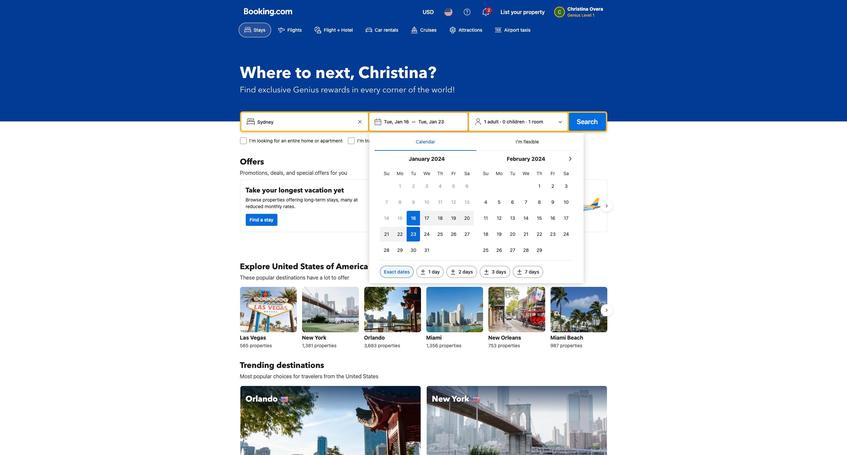 Task type: locate. For each thing, give the bounding box(es) containing it.
tab list
[[375, 133, 579, 151]]

20 January 2024 checkbox
[[461, 211, 474, 226]]

8 February 2024 checkbox
[[533, 195, 546, 210]]

fly away to your dream vacation image
[[560, 185, 602, 227]]

17 February 2024 checkbox
[[560, 211, 573, 226]]

22 February 2024 checkbox
[[533, 227, 546, 242]]

7 January 2024 checkbox
[[380, 195, 394, 210]]

5 February 2024 checkbox
[[493, 195, 506, 210]]

1 January 2024 checkbox
[[394, 179, 407, 194]]

progress bar
[[417, 238, 430, 241]]

21 January 2024 checkbox
[[380, 227, 394, 242]]

cell
[[407, 210, 420, 226], [420, 210, 434, 226], [434, 210, 447, 226], [447, 210, 461, 226], [461, 210, 474, 226], [380, 226, 394, 242], [394, 226, 407, 242], [407, 226, 420, 242]]

main content
[[235, 157, 613, 456]]

1 vertical spatial region
[[235, 285, 613, 353]]

19 February 2024 checkbox
[[493, 227, 506, 242]]

29 January 2024 checkbox
[[394, 243, 407, 258]]

15 January 2024 checkbox
[[394, 211, 407, 226]]

2 January 2024 checkbox
[[407, 179, 420, 194]]

16 January 2024 checkbox
[[407, 211, 420, 226]]

27 January 2024 checkbox
[[461, 227, 474, 242]]

0 horizontal spatial grid
[[380, 167, 474, 258]]

19 January 2024 checkbox
[[447, 211, 461, 226]]

16 February 2024 checkbox
[[546, 211, 560, 226]]

1 region from the top
[[235, 177, 613, 235]]

4 February 2024 checkbox
[[479, 195, 493, 210]]

4 January 2024 checkbox
[[434, 179, 447, 194]]

25 February 2024 checkbox
[[479, 243, 493, 258]]

cell up 27 january 2024 checkbox
[[461, 210, 474, 226]]

26 January 2024 checkbox
[[447, 227, 461, 242]]

28 January 2024 checkbox
[[380, 243, 394, 258]]

23 January 2024 checkbox
[[407, 227, 420, 242]]

18 February 2024 checkbox
[[479, 227, 493, 242]]

1 horizontal spatial grid
[[479, 167, 573, 258]]

3 February 2024 checkbox
[[560, 179, 573, 194]]

31 January 2024 checkbox
[[420, 243, 434, 258]]

8 January 2024 checkbox
[[394, 195, 407, 210]]

6 January 2024 checkbox
[[461, 179, 474, 194]]

cell up 25 january 2024 option
[[434, 210, 447, 226]]

6 February 2024 checkbox
[[506, 195, 520, 210]]

grid
[[380, 167, 474, 258], [479, 167, 573, 258]]

12 January 2024 checkbox
[[447, 195, 461, 210]]

18 January 2024 checkbox
[[434, 211, 447, 226]]

22 January 2024 checkbox
[[394, 227, 407, 242]]

region
[[235, 177, 613, 235], [235, 285, 613, 353]]

0 vertical spatial region
[[235, 177, 613, 235]]

7 February 2024 checkbox
[[520, 195, 533, 210]]



Task type: describe. For each thing, give the bounding box(es) containing it.
11 February 2024 checkbox
[[479, 211, 493, 226]]

23 February 2024 checkbox
[[546, 227, 560, 242]]

13 January 2024 checkbox
[[461, 195, 474, 210]]

2 region from the top
[[235, 285, 613, 353]]

14 January 2024 checkbox
[[380, 211, 394, 226]]

cell up 24 january 2024 checkbox
[[420, 210, 434, 226]]

Where are you going? field
[[255, 116, 356, 128]]

24 February 2024 checkbox
[[560, 227, 573, 242]]

2 February 2024 checkbox
[[546, 179, 560, 194]]

3 January 2024 checkbox
[[420, 179, 434, 194]]

17 January 2024 checkbox
[[420, 211, 434, 226]]

29 February 2024 checkbox
[[533, 243, 546, 258]]

cell up 30 january 2024 checkbox
[[407, 226, 420, 242]]

28 February 2024 checkbox
[[520, 243, 533, 258]]

cell up '26 january 2024' 'checkbox'
[[447, 210, 461, 226]]

15 February 2024 checkbox
[[533, 211, 546, 226]]

take your longest vacation yet image
[[374, 185, 415, 227]]

25 January 2024 checkbox
[[434, 227, 447, 242]]

10 January 2024 checkbox
[[420, 195, 434, 210]]

20 February 2024 checkbox
[[506, 227, 520, 242]]

26 February 2024 checkbox
[[493, 243, 506, 258]]

13 February 2024 checkbox
[[506, 211, 520, 226]]

21 February 2024 checkbox
[[520, 227, 533, 242]]

cell up 23 january 2024 checkbox
[[407, 210, 420, 226]]

27 February 2024 checkbox
[[506, 243, 520, 258]]

9 February 2024 checkbox
[[546, 195, 560, 210]]

2 grid from the left
[[479, 167, 573, 258]]

14 February 2024 checkbox
[[520, 211, 533, 226]]

24 January 2024 checkbox
[[420, 227, 434, 242]]

booking.com image
[[244, 8, 292, 16]]

1 February 2024 checkbox
[[533, 179, 546, 194]]

your account menu christina overa genius level 1 element
[[554, 3, 606, 18]]

cell up 28 january 2024 option
[[380, 226, 394, 242]]

10 February 2024 checkbox
[[560, 195, 573, 210]]

5 January 2024 checkbox
[[447, 179, 461, 194]]

11 January 2024 checkbox
[[434, 195, 447, 210]]

cell up 29 january 2024 checkbox
[[394, 226, 407, 242]]

30 January 2024 checkbox
[[407, 243, 420, 258]]

12 February 2024 checkbox
[[493, 211, 506, 226]]

1 grid from the left
[[380, 167, 474, 258]]

9 January 2024 checkbox
[[407, 195, 420, 210]]



Task type: vqa. For each thing, say whether or not it's contained in the screenshot.
4 cabins associated with 496 vacation rentals
no



